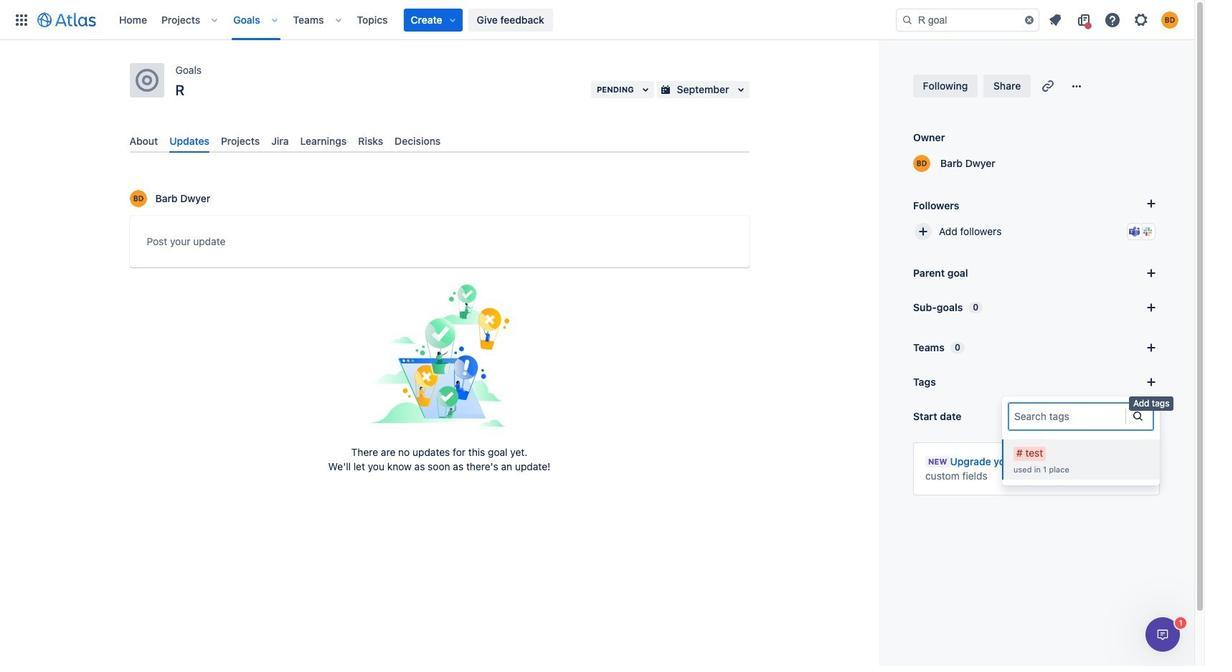 Task type: vqa. For each thing, say whether or not it's contained in the screenshot.
Filter by title field
no



Task type: locate. For each thing, give the bounding box(es) containing it.
switch to... image
[[13, 11, 30, 28]]

more icon image
[[1069, 78, 1086, 95]]

banner
[[0, 0, 1195, 40]]

Search field
[[897, 8, 1040, 31]]

account image
[[1162, 11, 1179, 28]]

msteams logo showing  channels are connected to this goal image
[[1130, 226, 1141, 238]]

add a follower image
[[1143, 195, 1161, 212]]

tooltip
[[1130, 397, 1175, 411]]

open image
[[1130, 407, 1147, 425]]

settings image
[[1133, 11, 1151, 28]]

search image
[[902, 14, 914, 25]]

dialog
[[1146, 618, 1181, 652]]

None search field
[[897, 8, 1040, 31]]

tab list
[[124, 129, 755, 153]]



Task type: describe. For each thing, give the bounding box(es) containing it.
add team image
[[1143, 340, 1161, 357]]

top element
[[9, 0, 897, 40]]

add tag image
[[1143, 374, 1161, 391]]

slack logo showing nan channels are connected to this goal image
[[1143, 226, 1154, 238]]

Search tags text field
[[1015, 410, 1018, 424]]

goal icon image
[[135, 69, 158, 92]]

help image
[[1105, 11, 1122, 28]]

add follower image
[[915, 223, 932, 240]]

clear search session image
[[1024, 14, 1036, 25]]

Main content area, start typing to enter text. text field
[[147, 233, 733, 256]]

notifications image
[[1047, 11, 1065, 28]]



